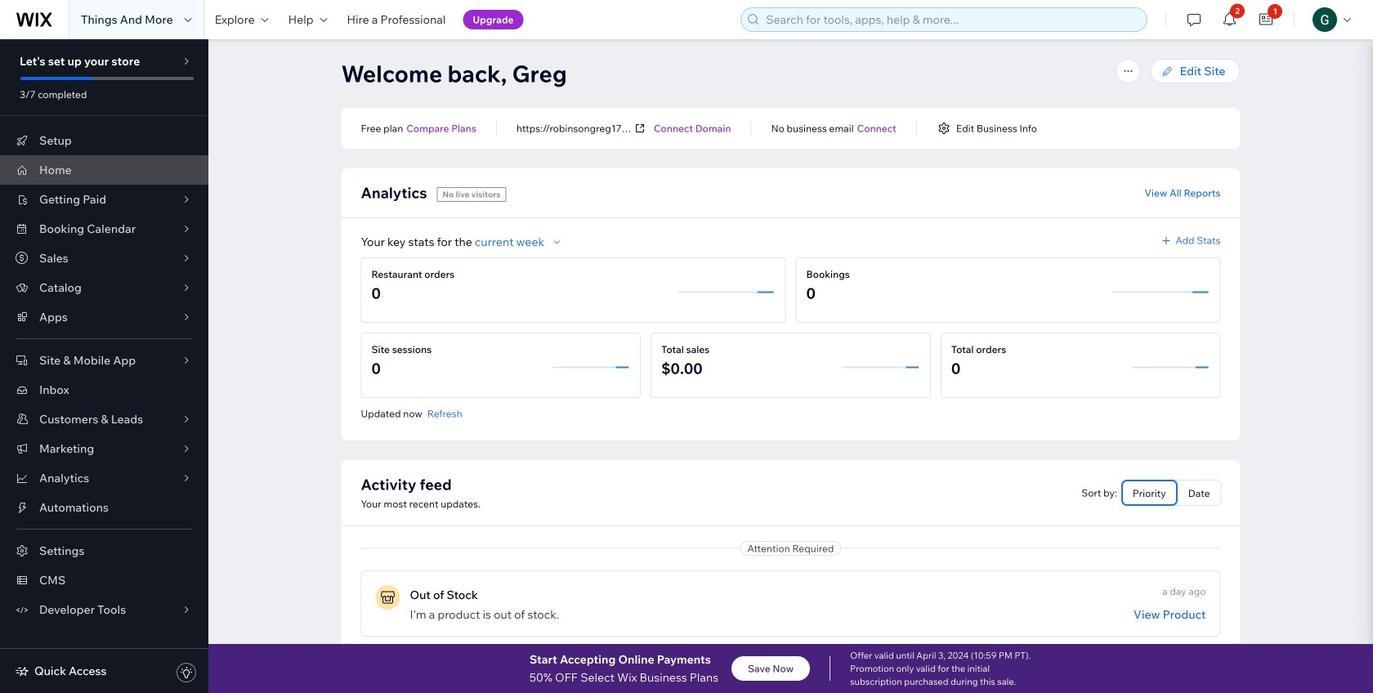 Task type: vqa. For each thing, say whether or not it's contained in the screenshot.
Sidebar 'Element'
yes



Task type: locate. For each thing, give the bounding box(es) containing it.
sidebar element
[[0, 39, 208, 693]]

Search for tools, apps, help & more... field
[[761, 8, 1142, 31]]



